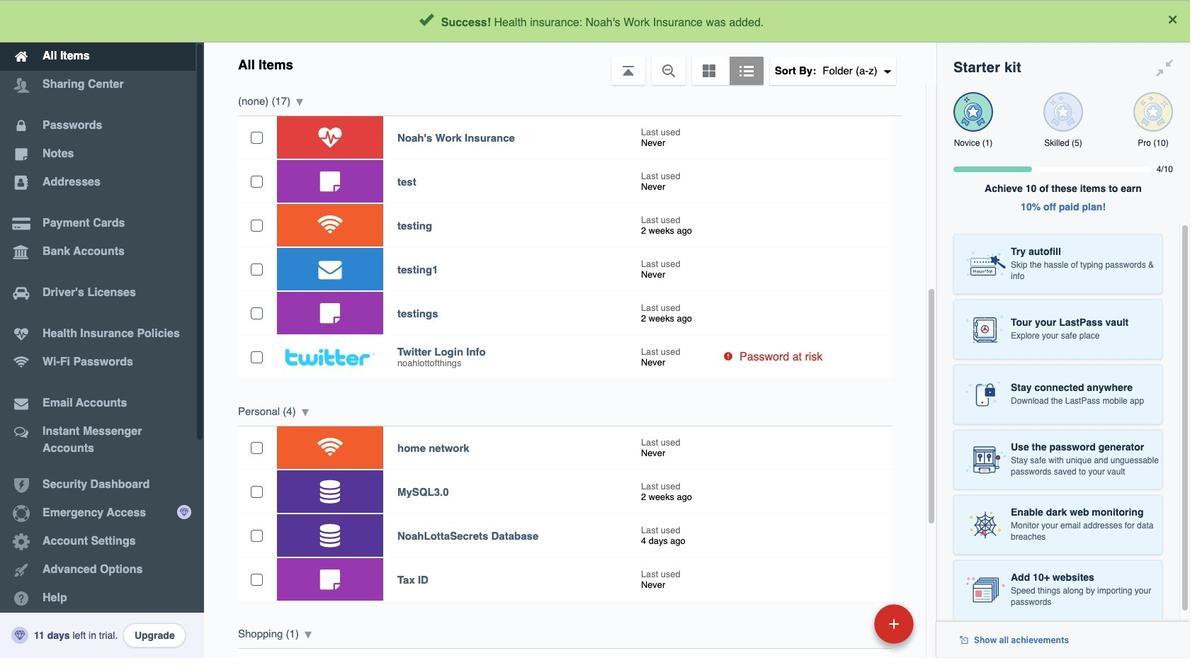 Task type: vqa. For each thing, say whether or not it's contained in the screenshot.
search my vault text field
yes



Task type: describe. For each thing, give the bounding box(es) containing it.
main navigation navigation
[[0, 0, 204, 658]]

new item navigation
[[777, 600, 922, 658]]



Task type: locate. For each thing, give the bounding box(es) containing it.
search my vault text field
[[336, 6, 902, 37]]

Search search field
[[336, 6, 902, 37]]

vault options navigation
[[204, 43, 937, 85]]

alert
[[0, 0, 1190, 43]]

new item element
[[777, 604, 919, 644]]



